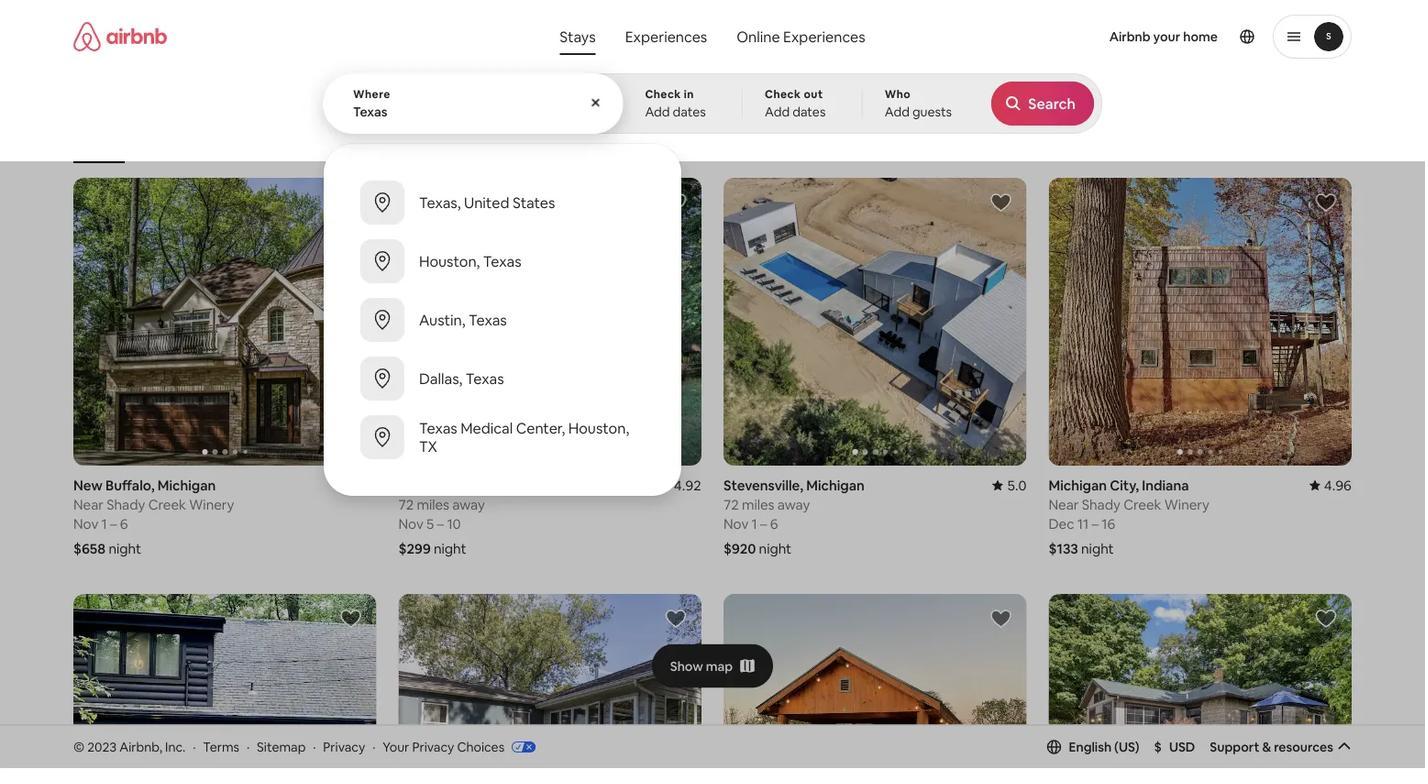 Task type: locate. For each thing, give the bounding box(es) containing it.
creek inside the new buffalo, michigan near shady creek winery nov 1 – 6 $658 night
[[148, 496, 186, 514]]

0 horizontal spatial dates
[[673, 104, 706, 120]]

3 – from the left
[[760, 515, 767, 533]]

texas right "dallas,"
[[466, 369, 504, 388]]

6 down stevensville,
[[770, 515, 778, 533]]

texas, united states
[[419, 193, 555, 212]]

2 add from the left
[[765, 104, 790, 120]]

3 night from the left
[[759, 540, 792, 558]]

dates inside check in add dates
[[673, 104, 706, 120]]

1 horizontal spatial dates
[[793, 104, 826, 120]]

1 inside stevensville, michigan 72 miles away nov 1 – 6 $920 night
[[752, 515, 757, 533]]

creek inside michigan city, indiana near shady creek winery dec 11 – 16 $133 night
[[1124, 496, 1162, 514]]

2 shady from the left
[[1082, 496, 1121, 514]]

72 inside stevensville, michigan 72 miles away nov 1 – 6 $920 night
[[724, 496, 739, 514]]

texas right 'austin,'
[[469, 310, 507, 329]]

who add guests
[[885, 87, 952, 120]]

· right terms link
[[247, 739, 250, 755]]

privacy right your
[[412, 739, 454, 755]]

who
[[885, 87, 911, 101]]

support & resources button
[[1210, 739, 1352, 756]]

2 near from the left
[[1049, 496, 1079, 514]]

shady for 16
[[1082, 496, 1121, 514]]

night
[[109, 540, 141, 558], [434, 540, 466, 558], [759, 540, 792, 558], [1081, 540, 1114, 558]]

winery inside the new buffalo, michigan near shady creek winery nov 1 – 6 $658 night
[[189, 496, 234, 514]]

guests
[[912, 104, 952, 120]]

3 nov from the left
[[724, 515, 749, 533]]

add to wishlist: michigan city, indiana image
[[1315, 192, 1337, 214]]

– inside 72 miles away nov 5 – 10 $299 night
[[437, 515, 444, 533]]

online
[[737, 27, 780, 46]]

experiences up in
[[625, 27, 707, 46]]

0 horizontal spatial 6
[[120, 515, 128, 533]]

1 shady from the left
[[107, 496, 145, 514]]

add down online
[[765, 104, 790, 120]]

usd
[[1169, 739, 1195, 756]]

shady
[[107, 496, 145, 514], [1082, 496, 1121, 514]]

1
[[101, 515, 107, 533], [752, 515, 757, 533]]

· left privacy link
[[313, 739, 316, 755]]

dates inside check out add dates
[[793, 104, 826, 120]]

add
[[645, 104, 670, 120], [765, 104, 790, 120], [885, 104, 910, 120]]

1 horizontal spatial winery
[[1165, 496, 1210, 514]]

check out add dates
[[765, 87, 826, 120]]

1 up $658 in the left bottom of the page
[[101, 515, 107, 533]]

2 1 from the left
[[752, 515, 757, 533]]

shady inside michigan city, indiana near shady creek winery dec 11 – 16 $133 night
[[1082, 496, 1121, 514]]

sitemap link
[[257, 739, 306, 755]]

1 dates from the left
[[673, 104, 706, 120]]

1 near from the left
[[73, 496, 104, 514]]

4 · from the left
[[373, 739, 375, 755]]

1 1 from the left
[[101, 515, 107, 533]]

·
[[193, 739, 196, 755], [247, 739, 250, 755], [313, 739, 316, 755], [373, 739, 375, 755]]

michigan right stevensville,
[[806, 476, 865, 494]]

1 miles from the left
[[417, 496, 449, 514]]

privacy
[[323, 739, 365, 755], [412, 739, 454, 755]]

stevensville, michigan 72 miles away nov 1 – 6 $920 night
[[724, 476, 865, 558]]

creek
[[148, 496, 186, 514], [1124, 496, 1162, 514]]

where
[[353, 87, 391, 101]]

1 horizontal spatial privacy
[[412, 739, 454, 755]]

1 horizontal spatial creek
[[1124, 496, 1162, 514]]

inc.
[[165, 739, 186, 755]]

dates down in
[[673, 104, 706, 120]]

miles down stevensville,
[[742, 496, 775, 514]]

search suggestions list box
[[324, 159, 681, 482]]

0 horizontal spatial privacy
[[323, 739, 365, 755]]

1 michigan from the left
[[158, 476, 216, 494]]

1 horizontal spatial check
[[765, 87, 801, 101]]

1 72 from the left
[[399, 496, 414, 514]]

the
[[458, 136, 475, 150]]

2023
[[87, 739, 117, 755]]

tx
[[419, 437, 437, 456]]

in
[[684, 87, 694, 101]]

resources
[[1274, 739, 1334, 756]]

dallas, texas
[[419, 369, 504, 388]]

houston,
[[419, 252, 480, 271], [568, 419, 629, 437]]

©
[[73, 739, 84, 755]]

3 michigan from the left
[[1049, 476, 1107, 494]]

0 horizontal spatial away
[[452, 496, 485, 514]]

add inside check in add dates
[[645, 104, 670, 120]]

terms
[[203, 739, 239, 755]]

4.96 out of 5 average rating image
[[1310, 476, 1352, 494]]

experiences up out
[[783, 27, 866, 46]]

2 miles from the left
[[742, 496, 775, 514]]

away up 10
[[452, 496, 485, 514]]

away down stevensville,
[[778, 496, 810, 514]]

1 · from the left
[[193, 739, 196, 755]]

2 winery from the left
[[1165, 496, 1210, 514]]

1 horizontal spatial michigan
[[806, 476, 865, 494]]

creek down city,
[[1124, 496, 1162, 514]]

airbnb
[[1109, 28, 1151, 45]]

2 experiences from the left
[[783, 27, 866, 46]]

2 check from the left
[[765, 87, 801, 101]]

2 nov from the left
[[399, 515, 424, 533]]

72 down stevensville,
[[724, 496, 739, 514]]

near inside the new buffalo, michigan near shady creek winery nov 1 – 6 $658 night
[[73, 496, 104, 514]]

0 horizontal spatial miles
[[417, 496, 449, 514]]

texas inside "option"
[[469, 310, 507, 329]]

4 – from the left
[[1092, 515, 1099, 533]]

1 horizontal spatial 72
[[724, 496, 739, 514]]

2 night from the left
[[434, 540, 466, 558]]

check inside check in add dates
[[645, 87, 681, 101]]

houston, inside texas medical center, houston, tx
[[568, 419, 629, 437]]

support
[[1210, 739, 1260, 756]]

0 horizontal spatial 72
[[399, 496, 414, 514]]

© 2023 airbnb, inc. ·
[[73, 739, 196, 755]]

check inside check out add dates
[[765, 87, 801, 101]]

1 – from the left
[[110, 515, 117, 533]]

1 winery from the left
[[189, 496, 234, 514]]

add to wishlist: michiana, michigan image
[[340, 608, 362, 630]]

3 · from the left
[[313, 739, 316, 755]]

experiences
[[625, 27, 707, 46], [783, 27, 866, 46]]

michigan city, indiana near shady creek winery dec 11 – 16 $133 night
[[1049, 476, 1210, 558]]

1 horizontal spatial experiences
[[783, 27, 866, 46]]

6
[[120, 515, 128, 533], [770, 515, 778, 533]]

group
[[73, 92, 1037, 163], [73, 178, 376, 466], [399, 178, 702, 466], [724, 178, 1027, 466], [1049, 178, 1352, 466], [73, 594, 376, 770], [399, 594, 702, 770], [724, 594, 1027, 770], [1049, 594, 1352, 770]]

center,
[[516, 419, 565, 437]]

6 inside the new buffalo, michigan near shady creek winery nov 1 – 6 $658 night
[[120, 515, 128, 533]]

2 dates from the left
[[793, 104, 826, 120]]

3 add from the left
[[885, 104, 910, 120]]

0 horizontal spatial winery
[[189, 496, 234, 514]]

add to wishlist: stevensville, michigan image
[[990, 192, 1012, 214]]

1 horizontal spatial houston,
[[568, 419, 629, 437]]

winery
[[189, 496, 234, 514], [1165, 496, 1210, 514]]

1 horizontal spatial near
[[1049, 496, 1079, 514]]

0 horizontal spatial near
[[73, 496, 104, 514]]

1 vertical spatial houston,
[[568, 419, 629, 437]]

0 horizontal spatial creek
[[148, 496, 186, 514]]

72 miles away nov 5 – 10 $299 night
[[399, 496, 485, 558]]

dates down out
[[793, 104, 826, 120]]

miles inside stevensville, michigan 72 miles away nov 1 – 6 $920 night
[[742, 496, 775, 514]]

nov inside 72 miles away nov 5 – 10 $299 night
[[399, 515, 424, 533]]

2 horizontal spatial nov
[[724, 515, 749, 533]]

texas inside option
[[466, 369, 504, 388]]

medical
[[461, 419, 513, 437]]

72
[[399, 496, 414, 514], [724, 496, 739, 514]]

michigan inside stevensville, michigan 72 miles away nov 1 – 6 $920 night
[[806, 476, 865, 494]]

michigan up 11 on the right
[[1049, 476, 1107, 494]]

miles
[[417, 496, 449, 514], [742, 496, 775, 514]]

1 night from the left
[[109, 540, 141, 558]]

shady down buffalo,
[[107, 496, 145, 514]]

0 horizontal spatial nov
[[73, 515, 98, 533]]

winery inside michigan city, indiana near shady creek winery dec 11 – 16 $133 night
[[1165, 496, 1210, 514]]

night right $920
[[759, 540, 792, 558]]

2 michigan from the left
[[806, 476, 865, 494]]

michigan inside the new buffalo, michigan near shady creek winery nov 1 – 6 $658 night
[[158, 476, 216, 494]]

online experiences link
[[722, 18, 880, 55]]

– right 5 at the left bottom of the page
[[437, 515, 444, 533]]

check left in
[[645, 87, 681, 101]]

shady up 16
[[1082, 496, 1121, 514]]

of
[[444, 136, 455, 150]]

– right 11 on the right
[[1092, 515, 1099, 533]]

– down buffalo,
[[110, 515, 117, 533]]

nov up $658 in the left bottom of the page
[[73, 515, 98, 533]]

indiana
[[1142, 476, 1189, 494]]

airbnb,
[[119, 739, 162, 755]]

1 privacy from the left
[[323, 739, 365, 755]]

1 horizontal spatial 1
[[752, 515, 757, 533]]

– down stevensville,
[[760, 515, 767, 533]]

near down new
[[73, 496, 104, 514]]

0 horizontal spatial experiences
[[625, 27, 707, 46]]

1 horizontal spatial shady
[[1082, 496, 1121, 514]]

6 inside stevensville, michigan 72 miles away nov 1 – 6 $920 night
[[770, 515, 778, 533]]

2 – from the left
[[437, 515, 444, 533]]

winery for michigan
[[189, 496, 234, 514]]

night down 16
[[1081, 540, 1114, 558]]

nov left 5 at the left bottom of the page
[[399, 515, 424, 533]]

0 horizontal spatial 1
[[101, 515, 107, 533]]

creek down buffalo,
[[148, 496, 186, 514]]

– inside michigan city, indiana near shady creek winery dec 11 – 16 $133 night
[[1092, 515, 1099, 533]]

1 check from the left
[[645, 87, 681, 101]]

check left out
[[765, 87, 801, 101]]

miles up 5 at the left bottom of the page
[[417, 496, 449, 514]]

add down who
[[885, 104, 910, 120]]

2 72 from the left
[[724, 496, 739, 514]]

2 horizontal spatial add
[[885, 104, 910, 120]]

1 6 from the left
[[120, 515, 128, 533]]

1 horizontal spatial add
[[765, 104, 790, 120]]

–
[[110, 515, 117, 533], [437, 515, 444, 533], [760, 515, 767, 533], [1092, 515, 1099, 533]]

1 horizontal spatial miles
[[742, 496, 775, 514]]

2 creek from the left
[[1124, 496, 1162, 514]]

home
[[1183, 28, 1218, 45]]

1 experiences from the left
[[625, 27, 707, 46]]

&
[[1262, 739, 1271, 756]]

houston, up 'austin,'
[[419, 252, 480, 271]]

shady inside the new buffalo, michigan near shady creek winery nov 1 – 6 $658 night
[[107, 496, 145, 514]]

near inside michigan city, indiana near shady creek winery dec 11 – 16 $133 night
[[1049, 496, 1079, 514]]

terms · sitemap · privacy ·
[[203, 739, 375, 755]]

nov
[[73, 515, 98, 533], [399, 515, 424, 533], [724, 515, 749, 533]]

night down 10
[[434, 540, 466, 558]]

0 horizontal spatial add
[[645, 104, 670, 120]]

72 up $299 on the left bottom of page
[[399, 496, 414, 514]]

sitemap
[[257, 739, 306, 755]]

2 6 from the left
[[770, 515, 778, 533]]

add to wishlist: new buffalo, michigan image
[[340, 192, 362, 214]]

your
[[383, 739, 409, 755]]

4.85 out of 5 average rating image
[[334, 477, 376, 494]]

4.96
[[1324, 476, 1352, 494]]

$299
[[399, 540, 431, 558]]

add inside check out add dates
[[765, 104, 790, 120]]

4.92 out of 5 average rating image
[[659, 476, 702, 494]]

· left your
[[373, 739, 375, 755]]

1 nov from the left
[[73, 515, 98, 533]]

0 vertical spatial houston,
[[419, 252, 480, 271]]

1 away from the left
[[452, 496, 485, 514]]

creek for indiana
[[1124, 496, 1162, 514]]

away
[[452, 496, 485, 514], [778, 496, 810, 514]]

1 up $920
[[752, 515, 757, 533]]

0 horizontal spatial shady
[[107, 496, 145, 514]]

michigan right buffalo,
[[158, 476, 216, 494]]

1 add from the left
[[645, 104, 670, 120]]

1 horizontal spatial 6
[[770, 515, 778, 533]]

2 · from the left
[[247, 739, 250, 755]]

night right $658 in the left bottom of the page
[[109, 540, 141, 558]]

english
[[1069, 739, 1112, 756]]

add up mansions
[[645, 104, 670, 120]]

near up dec
[[1049, 496, 1079, 514]]

2 horizontal spatial michigan
[[1049, 476, 1107, 494]]

0 horizontal spatial check
[[645, 87, 681, 101]]

2 away from the left
[[778, 496, 810, 514]]

1 horizontal spatial away
[[778, 496, 810, 514]]

privacy left your
[[323, 739, 365, 755]]

add for check in add dates
[[645, 104, 670, 120]]

terms link
[[203, 739, 239, 755]]

airbnb your home link
[[1098, 17, 1229, 56]]

your
[[1153, 28, 1181, 45]]

houston, texas option
[[324, 232, 681, 291]]

texas left medical
[[419, 419, 457, 437]]

1 creek from the left
[[148, 496, 186, 514]]

texas down texas, united states option at the left top of the page
[[483, 252, 522, 271]]

0 horizontal spatial michigan
[[158, 476, 216, 494]]

· right the inc.
[[193, 739, 196, 755]]

1 horizontal spatial nov
[[399, 515, 424, 533]]

4 night from the left
[[1081, 540, 1114, 558]]

check
[[645, 87, 681, 101], [765, 87, 801, 101]]

houston, right "center,"
[[568, 419, 629, 437]]

privacy inside your privacy choices link
[[412, 739, 454, 755]]

2 privacy from the left
[[412, 739, 454, 755]]

6 down buffalo,
[[120, 515, 128, 533]]

None search field
[[323, 0, 1102, 496]]

near
[[73, 496, 104, 514], [1049, 496, 1079, 514]]

nov up $920
[[724, 515, 749, 533]]

texas for austin, texas
[[469, 310, 507, 329]]



Task type: describe. For each thing, give the bounding box(es) containing it.
texas inside texas medical center, houston, tx
[[419, 419, 457, 437]]

new buffalo, michigan near shady creek winery nov 1 – 6 $658 night
[[73, 476, 234, 558]]

near for dec
[[1049, 496, 1079, 514]]

none search field containing stays
[[323, 0, 1102, 496]]

top
[[422, 136, 442, 150]]

nov inside stevensville, michigan 72 miles away nov 1 – 6 $920 night
[[724, 515, 749, 533]]

check for check out add dates
[[765, 87, 801, 101]]

privacy link
[[323, 739, 365, 755]]

add to wishlist: new carlisle, indiana image
[[990, 608, 1012, 630]]

away inside stevensville, michigan 72 miles away nov 1 – 6 $920 night
[[778, 496, 810, 514]]

group containing lakefront
[[73, 92, 1037, 163]]

texas for houston, texas
[[483, 252, 522, 271]]

10
[[447, 515, 461, 533]]

world
[[477, 136, 507, 150]]

dec
[[1049, 515, 1074, 533]]

creek for michigan
[[148, 496, 186, 514]]

night inside stevensville, michigan 72 miles away nov 1 – 6 $920 night
[[759, 540, 792, 558]]

mansions
[[619, 136, 667, 150]]

check in add dates
[[645, 87, 706, 120]]

texas medical center, houston, tx
[[419, 419, 629, 456]]

texas medical center, houston, tx option
[[324, 408, 681, 467]]

profile element
[[896, 0, 1352, 73]]

buffalo,
[[106, 476, 155, 494]]

4.92
[[674, 476, 702, 494]]

5.0 out of 5 average rating image
[[993, 476, 1027, 494]]

night inside michigan city, indiana near shady creek winery dec 11 – 16 $133 night
[[1081, 540, 1114, 558]]

add to wishlist: three oaks, michigan image
[[1315, 608, 1337, 630]]

map
[[706, 658, 733, 675]]

cabins
[[544, 136, 580, 150]]

texas, united states option
[[324, 173, 681, 232]]

dallas, texas option
[[324, 349, 681, 408]]

austin, texas option
[[324, 291, 681, 349]]

stays tab panel
[[323, 73, 1102, 496]]

lakefront
[[261, 136, 312, 150]]

near for nov
[[73, 496, 104, 514]]

add for check out add dates
[[765, 104, 790, 120]]

houston, texas
[[419, 252, 522, 271]]

– inside stevensville, michigan 72 miles away nov 1 – 6 $920 night
[[760, 515, 767, 533]]

top of the world
[[422, 136, 507, 150]]

– inside the new buffalo, michigan near shady creek winery nov 1 – 6 $658 night
[[110, 515, 117, 533]]

online experiences
[[737, 27, 866, 46]]

add to wishlist: stevensville, michigan image
[[665, 192, 687, 214]]

stevensville,
[[724, 476, 804, 494]]

experiences inside button
[[625, 27, 707, 46]]

check for check in add dates
[[645, 87, 681, 101]]

new
[[73, 476, 103, 494]]

$920
[[724, 540, 756, 558]]

austin, texas
[[419, 310, 507, 329]]

add to wishlist: michigan city, indiana image
[[665, 608, 687, 630]]

choices
[[457, 739, 505, 755]]

stays button
[[545, 18, 610, 55]]

$ usd
[[1154, 739, 1195, 756]]

miles inside 72 miles away nov 5 – 10 $299 night
[[417, 496, 449, 514]]

your privacy choices link
[[383, 739, 536, 757]]

out
[[804, 87, 823, 101]]

experiences button
[[610, 18, 722, 55]]

dates for check in add dates
[[673, 104, 706, 120]]

united
[[464, 193, 509, 212]]

support & resources
[[1210, 739, 1334, 756]]

16
[[1102, 515, 1116, 533]]

texas,
[[419, 193, 461, 212]]

what can we help you find? tab list
[[545, 18, 722, 55]]

(us)
[[1114, 739, 1140, 756]]

show map
[[670, 658, 733, 675]]

english (us)
[[1069, 739, 1140, 756]]

austin,
[[419, 310, 465, 329]]

72 inside 72 miles away nov 5 – 10 $299 night
[[399, 496, 414, 514]]

Where field
[[353, 104, 593, 120]]

night inside the new buffalo, michigan near shady creek winery nov 1 – 6 $658 night
[[109, 540, 141, 558]]

your privacy choices
[[383, 739, 505, 755]]

11
[[1077, 515, 1089, 533]]

stays
[[560, 27, 596, 46]]

states
[[513, 193, 555, 212]]

night inside 72 miles away nov 5 – 10 $299 night
[[434, 540, 466, 558]]

tropical
[[347, 136, 388, 150]]

nov inside the new buffalo, michigan near shady creek winery nov 1 – 6 $658 night
[[73, 515, 98, 533]]

$
[[1154, 739, 1162, 756]]

show
[[670, 658, 703, 675]]

add inside who add guests
[[885, 104, 910, 120]]

city,
[[1110, 476, 1139, 494]]

airbnb your home
[[1109, 28, 1218, 45]]

5
[[427, 515, 434, 533]]

5.0
[[1007, 476, 1027, 494]]

$658
[[73, 540, 106, 558]]

$133
[[1049, 540, 1078, 558]]

dallas,
[[419, 369, 463, 388]]

winery for indiana
[[1165, 496, 1210, 514]]

texas for dallas, texas
[[466, 369, 504, 388]]

1 inside the new buffalo, michigan near shady creek winery nov 1 – 6 $658 night
[[101, 515, 107, 533]]

away inside 72 miles away nov 5 – 10 $299 night
[[452, 496, 485, 514]]

0 horizontal spatial houston,
[[419, 252, 480, 271]]

english (us) button
[[1047, 739, 1140, 756]]

show map button
[[652, 644, 773, 688]]

shady for 6
[[107, 496, 145, 514]]

dates for check out add dates
[[793, 104, 826, 120]]

michigan inside michigan city, indiana near shady creek winery dec 11 – 16 $133 night
[[1049, 476, 1107, 494]]



Task type: vqa. For each thing, say whether or not it's contained in the screenshot.
'person'
no



